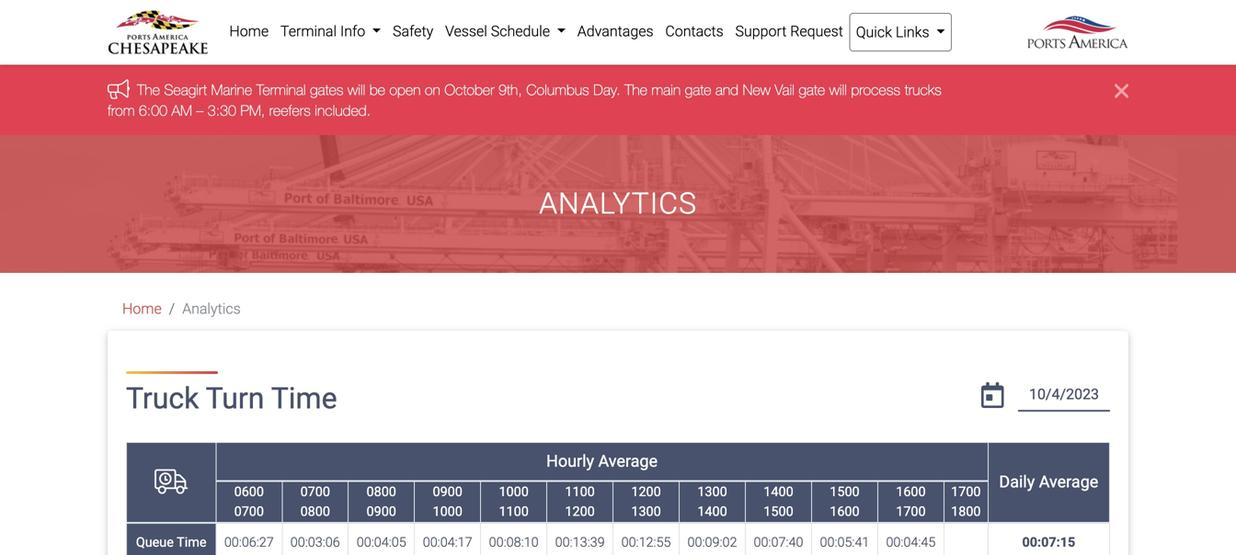 Task type: vqa. For each thing, say whether or not it's contained in the screenshot.


Task type: locate. For each thing, give the bounding box(es) containing it.
gate left and
[[685, 81, 712, 98]]

00:06:27
[[224, 535, 274, 551]]

terminal left the info
[[281, 23, 337, 40]]

1700 1800
[[952, 485, 982, 520]]

safety
[[393, 23, 434, 40]]

time right 'queue'
[[177, 535, 207, 551]]

gate
[[685, 81, 712, 98], [799, 81, 826, 98]]

0 horizontal spatial analytics
[[182, 301, 241, 318]]

1 vertical spatial home link
[[122, 301, 162, 318]]

1 horizontal spatial 1700
[[952, 485, 982, 500]]

1600 up 00:05:41
[[830, 504, 860, 520]]

1100
[[565, 485, 595, 500], [499, 504, 529, 520]]

1200 up 00:12:55
[[632, 485, 661, 500]]

0 horizontal spatial 1100
[[499, 504, 529, 520]]

1000
[[499, 485, 529, 500], [433, 504, 463, 520]]

0 vertical spatial 0700
[[301, 485, 330, 500]]

on
[[425, 81, 441, 98]]

the seagirt marine terminal gates will be open on october 9th, columbus day. the main gate and new vail gate will process trucks from 6:00 am – 3:30 pm, reefers included.
[[108, 81, 942, 119]]

1300
[[698, 485, 728, 500], [632, 504, 661, 520]]

1 vertical spatial analytics
[[182, 301, 241, 318]]

0600
[[234, 485, 264, 500]]

be
[[370, 81, 386, 98]]

1800
[[952, 504, 982, 520]]

terminal
[[281, 23, 337, 40], [256, 81, 306, 98]]

1 vertical spatial 1000
[[433, 504, 463, 520]]

advantages link
[[572, 13, 660, 50]]

1200 1300
[[632, 485, 661, 520]]

1 horizontal spatial analytics
[[539, 187, 698, 221]]

1 horizontal spatial the
[[625, 81, 648, 98]]

1400
[[764, 485, 794, 500], [698, 504, 728, 520]]

0 horizontal spatial time
[[177, 535, 207, 551]]

bullhorn image
[[108, 79, 137, 99]]

1200
[[632, 485, 661, 500], [565, 504, 595, 520]]

1700 up the 00:04:45
[[897, 504, 926, 520]]

trucks
[[905, 81, 942, 98]]

included.
[[315, 102, 371, 119]]

queue time
[[136, 535, 207, 551]]

1500
[[830, 485, 860, 500], [764, 504, 794, 520]]

1100 1200
[[565, 485, 595, 520]]

0 horizontal spatial average
[[599, 452, 658, 472]]

1 gate from the left
[[685, 81, 712, 98]]

1000 up 00:08:10
[[499, 485, 529, 500]]

terminal inside the seagirt marine terminal gates will be open on october 9th, columbus day. the main gate and new vail gate will process trucks from 6:00 am – 3:30 pm, reefers included.
[[256, 81, 306, 98]]

1 vertical spatial 1300
[[632, 504, 661, 520]]

0 vertical spatial home link
[[224, 13, 275, 50]]

1 vertical spatial average
[[1040, 473, 1099, 492]]

1 horizontal spatial 1600
[[897, 485, 926, 500]]

0 horizontal spatial will
[[348, 81, 366, 98]]

0 vertical spatial 0800
[[367, 485, 397, 500]]

average up 1200 1300
[[599, 452, 658, 472]]

1100 up 00:08:10
[[499, 504, 529, 520]]

1 horizontal spatial 1100
[[565, 485, 595, 500]]

1600 up the 00:04:45
[[897, 485, 926, 500]]

0 horizontal spatial the
[[137, 81, 160, 98]]

0 horizontal spatial 0900
[[367, 504, 397, 520]]

1 vertical spatial terminal
[[256, 81, 306, 98]]

1100 down hourly
[[565, 485, 595, 500]]

0 horizontal spatial 1600
[[830, 504, 860, 520]]

the
[[137, 81, 160, 98], [625, 81, 648, 98]]

0 vertical spatial 1500
[[830, 485, 860, 500]]

0 vertical spatial time
[[271, 382, 337, 417]]

time
[[271, 382, 337, 417], [177, 535, 207, 551]]

truck
[[126, 382, 199, 417]]

00:07:40
[[754, 535, 804, 551]]

1 vertical spatial 0700
[[234, 504, 264, 520]]

0 vertical spatial 1200
[[632, 485, 661, 500]]

home
[[230, 23, 269, 40], [122, 301, 162, 318]]

1 horizontal spatial time
[[271, 382, 337, 417]]

1 vertical spatial 1500
[[764, 504, 794, 520]]

the up 6:00
[[137, 81, 160, 98]]

support request
[[736, 23, 844, 40]]

0 horizontal spatial 1200
[[565, 504, 595, 520]]

None text field
[[1019, 379, 1111, 412]]

will
[[348, 81, 366, 98], [830, 81, 848, 98]]

terminal up the reefers
[[256, 81, 306, 98]]

1400 1500
[[764, 485, 794, 520]]

0 horizontal spatial 1500
[[764, 504, 794, 520]]

1700 up 1800
[[952, 485, 982, 500]]

1300 up 00:12:55
[[632, 504, 661, 520]]

2 gate from the left
[[799, 81, 826, 98]]

vessel schedule link
[[440, 13, 572, 50]]

1 vertical spatial 1400
[[698, 504, 728, 520]]

1 horizontal spatial 1400
[[764, 485, 794, 500]]

advantages
[[578, 23, 654, 40]]

0800 up 00:04:05
[[367, 485, 397, 500]]

3:30
[[208, 102, 236, 119]]

1 horizontal spatial gate
[[799, 81, 826, 98]]

contacts
[[666, 23, 724, 40]]

1 vertical spatial home
[[122, 301, 162, 318]]

1 horizontal spatial average
[[1040, 473, 1099, 492]]

1 horizontal spatial 0700
[[301, 485, 330, 500]]

daily
[[1000, 473, 1036, 492]]

1700
[[952, 485, 982, 500], [897, 504, 926, 520]]

00:05:41
[[820, 535, 870, 551]]

2 will from the left
[[830, 81, 848, 98]]

1300 1400
[[698, 485, 728, 520]]

info
[[340, 23, 366, 40]]

0700 up 00:03:06
[[301, 485, 330, 500]]

1000 up 00:04:17
[[433, 504, 463, 520]]

2 the from the left
[[625, 81, 648, 98]]

0 horizontal spatial 0700
[[234, 504, 264, 520]]

average
[[599, 452, 658, 472], [1040, 473, 1099, 492]]

0 vertical spatial home
[[230, 23, 269, 40]]

gate right vail
[[799, 81, 826, 98]]

1 horizontal spatial 1000
[[499, 485, 529, 500]]

will left be
[[348, 81, 366, 98]]

00:08:10
[[489, 535, 539, 551]]

0 horizontal spatial 1700
[[897, 504, 926, 520]]

0 horizontal spatial gate
[[685, 81, 712, 98]]

0700
[[301, 485, 330, 500], [234, 504, 264, 520]]

time right the turn
[[271, 382, 337, 417]]

the right day.
[[625, 81, 648, 98]]

1200 up 00:13:39
[[565, 504, 595, 520]]

analytics
[[539, 187, 698, 221], [182, 301, 241, 318]]

1 horizontal spatial will
[[830, 81, 848, 98]]

0 horizontal spatial 1400
[[698, 504, 728, 520]]

0 vertical spatial 1000
[[499, 485, 529, 500]]

0800
[[367, 485, 397, 500], [301, 504, 330, 520]]

1300 up 00:09:02
[[698, 485, 728, 500]]

process
[[852, 81, 901, 98]]

1600
[[897, 485, 926, 500], [830, 504, 860, 520]]

truck turn time
[[126, 382, 337, 417]]

the seagirt marine terminal gates will be open on october 9th, columbus day. the main gate and new vail gate will process trucks from 6:00 am – 3:30 pm, reefers included. link
[[108, 81, 942, 119]]

1 vertical spatial 0900
[[367, 504, 397, 520]]

0 vertical spatial terminal
[[281, 23, 337, 40]]

0900
[[433, 485, 463, 500], [367, 504, 397, 520]]

home link
[[224, 13, 275, 50], [122, 301, 162, 318]]

1500 up 00:07:40
[[764, 504, 794, 520]]

1 vertical spatial 1700
[[897, 504, 926, 520]]

00:13:39
[[556, 535, 605, 551]]

0900 up 00:04:05
[[367, 504, 397, 520]]

1400 up 00:09:02
[[698, 504, 728, 520]]

columbus
[[527, 81, 590, 98]]

1 horizontal spatial home
[[230, 23, 269, 40]]

quick
[[857, 23, 893, 41]]

safety link
[[387, 13, 440, 50]]

1 horizontal spatial 1200
[[632, 485, 661, 500]]

–
[[196, 102, 204, 119]]

average right 'daily'
[[1040, 473, 1099, 492]]

links
[[896, 23, 930, 41]]

0700 down 0600
[[234, 504, 264, 520]]

1 horizontal spatial 0800
[[367, 485, 397, 500]]

quick links link
[[850, 13, 953, 52]]

1 vertical spatial 0800
[[301, 504, 330, 520]]

0900 up 00:04:17
[[433, 485, 463, 500]]

0800 up 00:03:06
[[301, 504, 330, 520]]

0800 0900
[[367, 485, 397, 520]]

will left process
[[830, 81, 848, 98]]

0 vertical spatial 0900
[[433, 485, 463, 500]]

1 will from the left
[[348, 81, 366, 98]]

0 vertical spatial 1300
[[698, 485, 728, 500]]

1000 1100
[[499, 485, 529, 520]]

0 vertical spatial 1100
[[565, 485, 595, 500]]

gates
[[310, 81, 344, 98]]

00:04:45
[[887, 535, 936, 551]]

1500 up 00:05:41
[[830, 485, 860, 500]]

1400 up 00:07:40
[[764, 485, 794, 500]]



Task type: describe. For each thing, give the bounding box(es) containing it.
0 vertical spatial 1400
[[764, 485, 794, 500]]

0 horizontal spatial home
[[122, 301, 162, 318]]

request
[[791, 23, 844, 40]]

support request link
[[730, 13, 850, 50]]

1 vertical spatial 1200
[[565, 504, 595, 520]]

1 vertical spatial time
[[177, 535, 207, 551]]

vessel schedule
[[445, 23, 554, 40]]

terminal info
[[281, 23, 369, 40]]

1 horizontal spatial home link
[[224, 13, 275, 50]]

0 horizontal spatial 1300
[[632, 504, 661, 520]]

october
[[445, 81, 495, 98]]

0600 0700
[[234, 485, 264, 520]]

turn
[[206, 382, 264, 417]]

vail
[[775, 81, 795, 98]]

main
[[652, 81, 681, 98]]

0900 1000
[[433, 485, 463, 520]]

seagirt
[[164, 81, 207, 98]]

from
[[108, 102, 135, 119]]

0 vertical spatial 1600
[[897, 485, 926, 500]]

0 horizontal spatial home link
[[122, 301, 162, 318]]

marine
[[211, 81, 252, 98]]

00:09:02
[[688, 535, 738, 551]]

vessel
[[445, 23, 488, 40]]

0 vertical spatial analytics
[[539, 187, 698, 221]]

open
[[390, 81, 421, 98]]

00:03:06
[[291, 535, 340, 551]]

1600 1700
[[897, 485, 926, 520]]

am
[[172, 102, 192, 119]]

0 horizontal spatial 1000
[[433, 504, 463, 520]]

calendar day image
[[982, 383, 1005, 409]]

quick links
[[857, 23, 934, 41]]

hourly
[[547, 452, 595, 472]]

1 horizontal spatial 0900
[[433, 485, 463, 500]]

9th,
[[499, 81, 523, 98]]

support
[[736, 23, 787, 40]]

contacts link
[[660, 13, 730, 50]]

day.
[[594, 81, 621, 98]]

00:04:05
[[357, 535, 406, 551]]

0 vertical spatial 1700
[[952, 485, 982, 500]]

1 horizontal spatial 1500
[[830, 485, 860, 500]]

0 horizontal spatial 0800
[[301, 504, 330, 520]]

0 vertical spatial average
[[599, 452, 658, 472]]

1 horizontal spatial 1300
[[698, 485, 728, 500]]

new
[[743, 81, 771, 98]]

1 vertical spatial 1600
[[830, 504, 860, 520]]

1500 1600
[[830, 485, 860, 520]]

and
[[716, 81, 739, 98]]

0700 0800
[[301, 485, 330, 520]]

1 vertical spatial 1100
[[499, 504, 529, 520]]

00:12:55
[[622, 535, 671, 551]]

the seagirt marine terminal gates will be open on october 9th, columbus day. the main gate and new vail gate will process trucks from 6:00 am – 3:30 pm, reefers included. alert
[[0, 65, 1237, 135]]

6:00
[[139, 102, 168, 119]]

1 the from the left
[[137, 81, 160, 98]]

queue
[[136, 535, 174, 551]]

terminal info link
[[275, 13, 387, 50]]

reefers
[[269, 102, 311, 119]]

00:07:15
[[1023, 535, 1076, 551]]

close image
[[1115, 80, 1129, 102]]

hourly average daily average
[[547, 452, 1099, 492]]

00:04:17
[[423, 535, 473, 551]]

schedule
[[491, 23, 550, 40]]

pm,
[[241, 102, 265, 119]]



